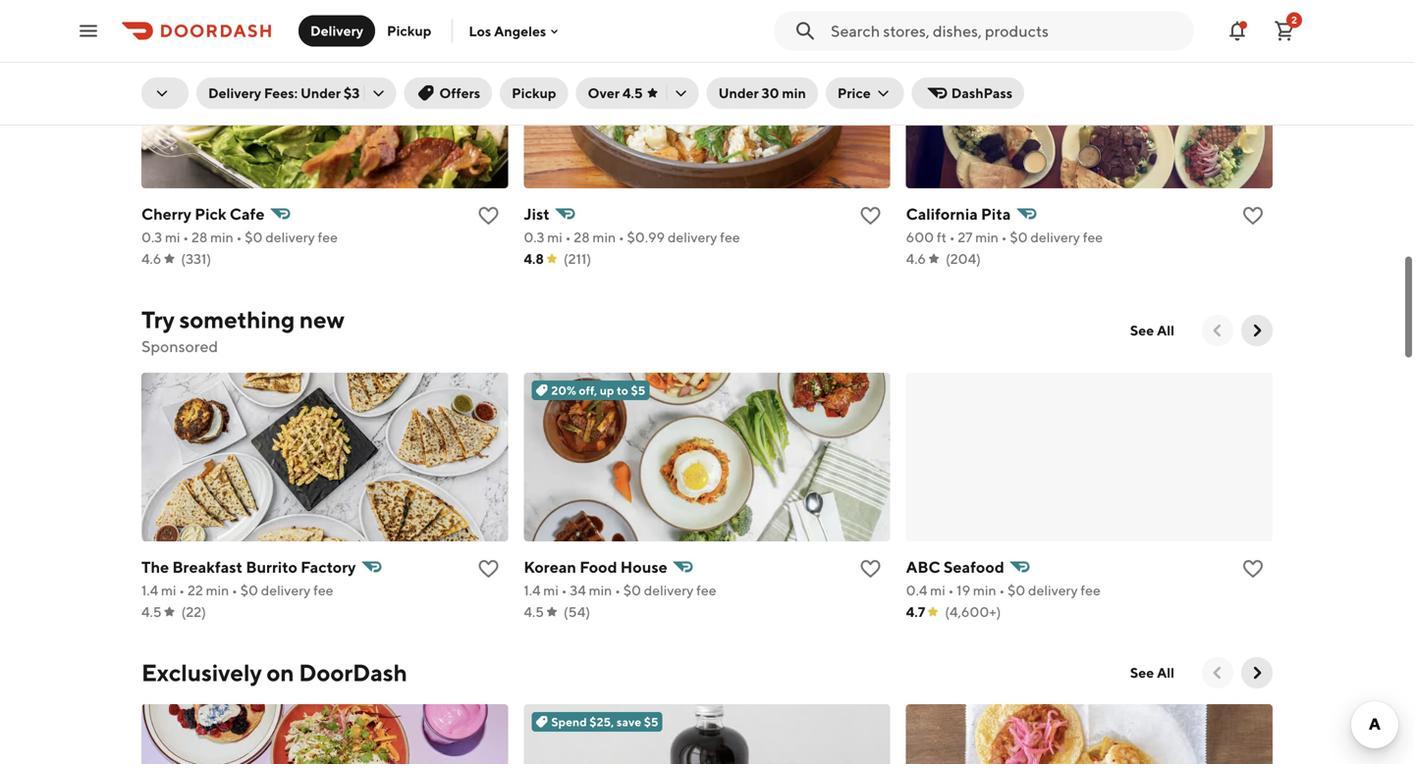 Task type: describe. For each thing, give the bounding box(es) containing it.
click to add this store to your saved list image for pita
[[1241, 202, 1265, 226]]

mi for cherry pick cafe
[[165, 227, 180, 244]]

20% for california
[[934, 28, 959, 42]]

cherry pick cafe
[[141, 203, 265, 221]]

0.3 for jist
[[524, 227, 544, 244]]

all for previous button of carousel icon
[[1157, 321, 1174, 337]]

off, for pita
[[961, 28, 980, 42]]

0.4 mi • 19 min • $​0 delivery fee
[[906, 581, 1101, 597]]

(22)
[[181, 602, 206, 619]]

1.4 mi • 22 min • $​0 delivery fee
[[141, 581, 333, 597]]

price
[[837, 85, 871, 101]]

click to add this store to your saved list image for korean food house
[[477, 556, 500, 579]]

min inside button
[[782, 85, 806, 101]]

click to add this store to your saved list image for seafood
[[1241, 556, 1265, 579]]

see all for previous button of carousel image
[[1130, 663, 1174, 680]]

(204)
[[946, 249, 981, 265]]

fees:
[[264, 85, 298, 101]]

20% off, up to $5 for pita
[[934, 28, 1028, 42]]

delivery for abc seafood
[[1028, 581, 1078, 597]]

• down food
[[615, 581, 621, 597]]

over
[[588, 85, 620, 101]]

spend $25, save $5
[[551, 714, 658, 728]]

min for california pita
[[975, 227, 999, 244]]

spend
[[551, 714, 587, 728]]

min for korean food house
[[589, 581, 612, 597]]

exclusively
[[141, 657, 262, 685]]

over 4.5
[[588, 85, 643, 101]]

delivery for korean food house
[[644, 581, 694, 597]]

abc seafood
[[906, 556, 1004, 575]]

• down cafe
[[236, 227, 242, 244]]

see for previous button of carousel image
[[1130, 663, 1154, 680]]

korean food house
[[524, 556, 667, 575]]

dashpass
[[951, 85, 1013, 101]]

food
[[580, 556, 617, 575]]

delivery for the breakfast burrito factory
[[261, 581, 311, 597]]

1.4 mi • 34 min • $​0 delivery fee
[[524, 581, 716, 597]]

try something new sponsored
[[141, 304, 345, 354]]

under 30 min
[[718, 85, 806, 101]]

(54)
[[564, 602, 590, 619]]

burrito
[[246, 556, 297, 575]]

min for the breakfast burrito factory
[[206, 581, 229, 597]]

see all for previous button of carousel icon
[[1130, 321, 1174, 337]]

$5 for food
[[631, 382, 645, 396]]

• left 22
[[179, 581, 185, 597]]

pick
[[195, 203, 226, 221]]

delivery button
[[299, 15, 375, 47]]

cherry
[[141, 203, 191, 221]]

pickup for bottommost pickup button
[[512, 85, 556, 101]]

see for previous button of carousel icon
[[1130, 321, 1154, 337]]

27
[[958, 227, 973, 244]]

angeles
[[494, 23, 546, 39]]

notification bell image
[[1225, 19, 1249, 43]]

• up (211)
[[565, 227, 571, 244]]

house
[[620, 556, 667, 575]]

the breakfast burrito factory
[[141, 556, 356, 575]]

next button of carousel image for previous button of carousel icon
[[1247, 319, 1267, 339]]

mi for korean food house
[[543, 581, 559, 597]]

600
[[906, 227, 934, 244]]

fee for the breakfast burrito factory
[[313, 581, 333, 597]]

• right ft at the right
[[949, 227, 955, 244]]

4.6 for cherry pick cafe
[[141, 249, 161, 265]]

pita
[[981, 203, 1011, 221]]

previous button of carousel image
[[1208, 319, 1227, 339]]

4.5 for korean food house
[[524, 602, 544, 619]]

0.4
[[906, 581, 927, 597]]

delivery for jist
[[668, 227, 717, 244]]

0 vertical spatial pickup button
[[375, 15, 443, 47]]

california
[[906, 203, 978, 221]]

20% for korean
[[551, 382, 576, 396]]

1.4 for korean food house
[[524, 581, 541, 597]]

jist
[[524, 203, 550, 221]]

open menu image
[[77, 19, 100, 43]]

dashpass button
[[912, 78, 1024, 109]]

exclusively on doordash link
[[141, 656, 407, 687]]

exclusively on doordash
[[141, 657, 407, 685]]

1 under from the left
[[300, 85, 341, 101]]

los angeles button
[[469, 23, 562, 39]]

600 ft • 27 min • $​0 delivery fee
[[906, 227, 1103, 244]]

seafood
[[943, 556, 1004, 575]]

$​0 for pick
[[245, 227, 263, 244]]

0.3 mi • 28 min • $0.99 delivery fee
[[524, 227, 740, 244]]

abc
[[906, 556, 940, 575]]

save
[[617, 714, 641, 728]]

pickup for top pickup button
[[387, 23, 431, 39]]

$​0 for seafood
[[1008, 581, 1025, 597]]

see all link for previous button of carousel icon
[[1118, 313, 1186, 345]]

korean
[[524, 556, 576, 575]]

• left $0.99
[[618, 227, 624, 244]]

2
[[1291, 14, 1297, 26]]

• up (4,600+) on the right of the page
[[999, 581, 1005, 597]]

1 items, open order cart image
[[1273, 19, 1296, 43]]

$​0 for pita
[[1010, 227, 1028, 244]]

offers button
[[404, 78, 492, 109]]

4.8
[[524, 249, 544, 265]]

$​0 for food
[[623, 581, 641, 597]]

• left 34
[[561, 581, 567, 597]]

0.3 for cherry pick cafe
[[141, 227, 162, 244]]



Task type: vqa. For each thing, say whether or not it's contained in the screenshot.
the 0.3 corresponding to Jist
yes



Task type: locate. For each thing, give the bounding box(es) containing it.
1.4 for the breakfast burrito factory
[[141, 581, 158, 597]]

to for pita
[[999, 28, 1011, 42]]

0 vertical spatial see all
[[1130, 321, 1174, 337]]

1 horizontal spatial 28
[[574, 227, 590, 244]]

2 button
[[1265, 11, 1304, 51]]

4.6
[[141, 249, 161, 265], [906, 249, 926, 265]]

0 vertical spatial to
[[999, 28, 1011, 42]]

fee for korean food house
[[696, 581, 716, 597]]

1 1.4 from the left
[[141, 581, 158, 597]]

min for jist
[[593, 227, 616, 244]]

0 horizontal spatial pickup button
[[375, 15, 443, 47]]

1 see all from the top
[[1130, 321, 1174, 337]]

all left previous button of carousel icon
[[1157, 321, 1174, 337]]

click to add this store to your saved list image for jist
[[477, 202, 500, 226]]

los angeles
[[469, 23, 546, 39]]

(331)
[[181, 249, 211, 265]]

pickup button
[[375, 15, 443, 47], [500, 78, 568, 109]]

to
[[999, 28, 1011, 42], [617, 382, 628, 396]]

mi for abc seafood
[[930, 581, 945, 597]]

2 see from the top
[[1130, 663, 1154, 680]]

0 vertical spatial delivery
[[310, 23, 363, 39]]

1 vertical spatial next button of carousel image
[[1247, 662, 1267, 681]]

0.3 up 4.8
[[524, 227, 544, 244]]

4.5
[[622, 85, 643, 101], [141, 602, 162, 619], [524, 602, 544, 619]]

pickup left los
[[387, 23, 431, 39]]

pickup down angeles
[[512, 85, 556, 101]]

california pita
[[906, 203, 1011, 221]]

1 horizontal spatial 1.4
[[524, 581, 541, 597]]

fee
[[318, 227, 338, 244], [720, 227, 740, 244], [1083, 227, 1103, 244], [313, 581, 333, 597], [696, 581, 716, 597], [1081, 581, 1101, 597]]

1.4 down korean
[[524, 581, 541, 597]]

0 horizontal spatial 20% off, up to $5
[[551, 382, 645, 396]]

1 vertical spatial up
[[600, 382, 614, 396]]

2 4.6 from the left
[[906, 249, 926, 265]]

1 0.3 from the left
[[141, 227, 162, 244]]

see
[[1130, 321, 1154, 337], [1130, 663, 1154, 680]]

4.5 inside 'button'
[[622, 85, 643, 101]]

fee for cherry pick cafe
[[318, 227, 338, 244]]

delivery for delivery fees: under $3
[[208, 85, 261, 101]]

something
[[179, 304, 295, 332]]

0 horizontal spatial 28
[[191, 227, 207, 244]]

0 horizontal spatial 4.6
[[141, 249, 161, 265]]

off,
[[961, 28, 980, 42], [579, 382, 597, 396]]

fee for jist
[[720, 227, 740, 244]]

up
[[982, 28, 997, 42], [600, 382, 614, 396]]

(4,600+)
[[945, 602, 1001, 619]]

next button of carousel image for previous button of carousel image
[[1247, 662, 1267, 681]]

1 horizontal spatial pickup button
[[500, 78, 568, 109]]

• up (331)
[[183, 227, 189, 244]]

0.3 down cherry
[[141, 227, 162, 244]]

1 see from the top
[[1130, 321, 1154, 337]]

delivery
[[265, 227, 315, 244], [668, 227, 717, 244], [1030, 227, 1080, 244], [261, 581, 311, 597], [644, 581, 694, 597], [1028, 581, 1078, 597]]

up for pita
[[982, 28, 997, 42]]

min left $0.99
[[593, 227, 616, 244]]

see left previous button of carousel image
[[1130, 663, 1154, 680]]

min for abc seafood
[[973, 581, 996, 597]]

2 1.4 from the left
[[524, 581, 541, 597]]

28
[[191, 227, 207, 244], [574, 227, 590, 244]]

see all link left previous button of carousel icon
[[1118, 313, 1186, 345]]

see all left previous button of carousel image
[[1130, 663, 1174, 680]]

new
[[299, 304, 345, 332]]

mi left 22
[[161, 581, 176, 597]]

delivery fees: under $3
[[208, 85, 360, 101]]

all left previous button of carousel image
[[1157, 663, 1174, 680]]

28 for cherry pick cafe
[[191, 227, 207, 244]]

min right 30
[[782, 85, 806, 101]]

min for cherry pick cafe
[[210, 227, 233, 244]]

1 horizontal spatial 0.3
[[524, 227, 544, 244]]

2 see all from the top
[[1130, 663, 1174, 680]]

1 vertical spatial $5
[[631, 382, 645, 396]]

1 vertical spatial off,
[[579, 382, 597, 396]]

see left previous button of carousel icon
[[1130, 321, 1154, 337]]

ft
[[937, 227, 947, 244]]

delivery for california pita
[[1030, 227, 1080, 244]]

up for food
[[600, 382, 614, 396]]

click to add this store to your saved list image
[[477, 202, 500, 226], [477, 556, 500, 579], [859, 556, 882, 579]]

delivery up the $3
[[310, 23, 363, 39]]

1 vertical spatial delivery
[[208, 85, 261, 101]]

the
[[141, 556, 169, 575]]

0 horizontal spatial 4.5
[[141, 602, 162, 619]]

delivery right 19 on the bottom right of the page
[[1028, 581, 1078, 597]]

next button of carousel image right previous button of carousel image
[[1247, 662, 1267, 681]]

1 see all link from the top
[[1118, 313, 1186, 345]]

1 horizontal spatial 20% off, up to $5
[[934, 28, 1028, 42]]

2 vertical spatial $5
[[644, 714, 658, 728]]

4.5 for the breakfast burrito factory
[[141, 602, 162, 619]]

(211)
[[564, 249, 591, 265]]

1.4 down the
[[141, 581, 158, 597]]

min
[[782, 85, 806, 101], [210, 227, 233, 244], [593, 227, 616, 244], [975, 227, 999, 244], [206, 581, 229, 597], [589, 581, 612, 597], [973, 581, 996, 597]]

0 horizontal spatial up
[[600, 382, 614, 396]]

offers
[[439, 85, 480, 101]]

$​0 down 'house'
[[623, 581, 641, 597]]

mi for jist
[[547, 227, 562, 244]]

pickup
[[387, 23, 431, 39], [512, 85, 556, 101]]

4.5 left (22)
[[141, 602, 162, 619]]

delivery right $0.99
[[668, 227, 717, 244]]

1 horizontal spatial to
[[999, 28, 1011, 42]]

2 all from the top
[[1157, 663, 1174, 680]]

0 vertical spatial all
[[1157, 321, 1174, 337]]

1 horizontal spatial under
[[718, 85, 759, 101]]

on
[[267, 657, 294, 685]]

0 horizontal spatial 1.4
[[141, 581, 158, 597]]

mi right 0.4
[[930, 581, 945, 597]]

20% off, up to $5
[[934, 28, 1028, 42], [551, 382, 645, 396]]

delivery left fees:
[[208, 85, 261, 101]]

• left 19 on the bottom right of the page
[[948, 581, 954, 597]]

delivery down burrito
[[261, 581, 311, 597]]

delivery
[[310, 23, 363, 39], [208, 85, 261, 101]]

to for food
[[617, 382, 628, 396]]

1 vertical spatial 20%
[[551, 382, 576, 396]]

0 vertical spatial $5
[[1013, 28, 1028, 42]]

1 vertical spatial pickup
[[512, 85, 556, 101]]

previous button of carousel image
[[1208, 662, 1227, 681]]

over 4.5 button
[[576, 78, 699, 109]]

1 vertical spatial all
[[1157, 663, 1174, 680]]

under left the $3
[[300, 85, 341, 101]]

min right 19 on the bottom right of the page
[[973, 581, 996, 597]]

delivery for cherry pick cafe
[[265, 227, 315, 244]]

4.5 right over
[[622, 85, 643, 101]]

1 vertical spatial to
[[617, 382, 628, 396]]

1 all from the top
[[1157, 321, 1174, 337]]

2 horizontal spatial 4.5
[[622, 85, 643, 101]]

1 horizontal spatial off,
[[961, 28, 980, 42]]

mi down 'jist'
[[547, 227, 562, 244]]

4.6 left (331)
[[141, 249, 161, 265]]

next button of carousel image
[[1247, 319, 1267, 339], [1247, 662, 1267, 681]]

0.3 mi • 28 min • $​0 delivery fee
[[141, 227, 338, 244]]

4.6 down 600
[[906, 249, 926, 265]]

1 horizontal spatial 4.5
[[524, 602, 544, 619]]

see all link
[[1118, 313, 1186, 345], [1118, 656, 1186, 687]]

1 vertical spatial 20% off, up to $5
[[551, 382, 645, 396]]

2 28 from the left
[[574, 227, 590, 244]]

all for previous button of carousel image
[[1157, 663, 1174, 680]]

doordash
[[299, 657, 407, 685]]

22
[[188, 581, 203, 597]]

delivery right 27 on the top right of the page
[[1030, 227, 1080, 244]]

cafe
[[230, 203, 265, 221]]

$​0 for breakfast
[[240, 581, 258, 597]]

delivery inside 'button'
[[310, 23, 363, 39]]

mi for the breakfast burrito factory
[[161, 581, 176, 597]]

0 vertical spatial 20%
[[934, 28, 959, 42]]

0 horizontal spatial to
[[617, 382, 628, 396]]

fee for abc seafood
[[1081, 581, 1101, 597]]

$​0 down cafe
[[245, 227, 263, 244]]

4.6 for california pita
[[906, 249, 926, 265]]

0 vertical spatial off,
[[961, 28, 980, 42]]

0 horizontal spatial under
[[300, 85, 341, 101]]

pickup button left los
[[375, 15, 443, 47]]

2 0.3 from the left
[[524, 227, 544, 244]]

off, for food
[[579, 382, 597, 396]]

• down the pita
[[1001, 227, 1007, 244]]

1 next button of carousel image from the top
[[1247, 319, 1267, 339]]

min right 22
[[206, 581, 229, 597]]

fee for california pita
[[1083, 227, 1103, 244]]

click to add this store to your saved list image
[[859, 202, 882, 226], [1241, 202, 1265, 226], [1241, 556, 1265, 579]]

min right 34
[[589, 581, 612, 597]]

$​0
[[245, 227, 263, 244], [1010, 227, 1028, 244], [240, 581, 258, 597], [623, 581, 641, 597], [1008, 581, 1025, 597]]

2 see all link from the top
[[1118, 656, 1186, 687]]

under 30 min button
[[707, 78, 818, 109]]

0 horizontal spatial off,
[[579, 382, 597, 396]]

click to add this store to your saved list image left korean
[[477, 556, 500, 579]]

see all link for previous button of carousel image
[[1118, 656, 1186, 687]]

see all left previous button of carousel icon
[[1130, 321, 1174, 337]]

1 horizontal spatial 4.6
[[906, 249, 926, 265]]

0 vertical spatial see
[[1130, 321, 1154, 337]]

$25,
[[589, 714, 614, 728]]

mi
[[165, 227, 180, 244], [547, 227, 562, 244], [161, 581, 176, 597], [543, 581, 559, 597], [930, 581, 945, 597]]

•
[[183, 227, 189, 244], [236, 227, 242, 244], [565, 227, 571, 244], [618, 227, 624, 244], [949, 227, 955, 244], [1001, 227, 1007, 244], [179, 581, 185, 597], [232, 581, 238, 597], [561, 581, 567, 597], [615, 581, 621, 597], [948, 581, 954, 597], [999, 581, 1005, 597]]

1 horizontal spatial up
[[982, 28, 997, 42]]

1 vertical spatial see all
[[1130, 663, 1174, 680]]

20%
[[934, 28, 959, 42], [551, 382, 576, 396]]

0 vertical spatial 20% off, up to $5
[[934, 28, 1028, 42]]

$​0 down the breakfast burrito factory
[[240, 581, 258, 597]]

0 vertical spatial up
[[982, 28, 997, 42]]

under inside button
[[718, 85, 759, 101]]

delivery down 'house'
[[644, 581, 694, 597]]

0 horizontal spatial pickup
[[387, 23, 431, 39]]

0 vertical spatial pickup
[[387, 23, 431, 39]]

delivery for delivery
[[310, 23, 363, 39]]

0 vertical spatial see all link
[[1118, 313, 1186, 345]]

all
[[1157, 321, 1174, 337], [1157, 663, 1174, 680]]

34
[[570, 581, 586, 597]]

breakfast
[[172, 556, 243, 575]]

$​0 down the pita
[[1010, 227, 1028, 244]]

0 horizontal spatial 0.3
[[141, 227, 162, 244]]

28 up (211)
[[574, 227, 590, 244]]

0.3
[[141, 227, 162, 244], [524, 227, 544, 244]]

1 horizontal spatial pickup
[[512, 85, 556, 101]]

los
[[469, 23, 491, 39]]

1 28 from the left
[[191, 227, 207, 244]]

0 horizontal spatial delivery
[[208, 85, 261, 101]]

0 horizontal spatial 20%
[[551, 382, 576, 396]]

try
[[141, 304, 175, 332]]

mi down cherry
[[165, 227, 180, 244]]

1.4
[[141, 581, 158, 597], [524, 581, 541, 597]]

1 vertical spatial see all link
[[1118, 656, 1186, 687]]

mi down korean
[[543, 581, 559, 597]]

sponsored
[[141, 335, 218, 354]]

4.5 left (54)
[[524, 602, 544, 619]]

30
[[762, 85, 779, 101]]

$3
[[344, 85, 360, 101]]

1 vertical spatial see
[[1130, 663, 1154, 680]]

under
[[300, 85, 341, 101], [718, 85, 759, 101]]

1 4.6 from the left
[[141, 249, 161, 265]]

20% off, up to $5 for food
[[551, 382, 645, 396]]

2 under from the left
[[718, 85, 759, 101]]

next button of carousel image right previous button of carousel icon
[[1247, 319, 1267, 339]]

$5 for pita
[[1013, 28, 1028, 42]]

pickup button down angeles
[[500, 78, 568, 109]]

Store search: begin typing to search for stores available on DoorDash text field
[[831, 20, 1182, 42]]

min right 27 on the top right of the page
[[975, 227, 999, 244]]

28 for jist
[[574, 227, 590, 244]]

4.7
[[906, 602, 925, 619]]

28 up (331)
[[191, 227, 207, 244]]

under left 30
[[718, 85, 759, 101]]

delivery up the new
[[265, 227, 315, 244]]

1 horizontal spatial 20%
[[934, 28, 959, 42]]

• down the breakfast burrito factory
[[232, 581, 238, 597]]

1 horizontal spatial delivery
[[310, 23, 363, 39]]

19
[[957, 581, 970, 597]]

click to add this store to your saved list image left 'jist'
[[477, 202, 500, 226]]

see all link left previous button of carousel image
[[1118, 656, 1186, 687]]

$​0 right 19 on the bottom right of the page
[[1008, 581, 1025, 597]]

see all
[[1130, 321, 1174, 337], [1130, 663, 1174, 680]]

$0.99
[[627, 227, 665, 244]]

0 vertical spatial next button of carousel image
[[1247, 319, 1267, 339]]

$5
[[1013, 28, 1028, 42], [631, 382, 645, 396], [644, 714, 658, 728]]

price button
[[826, 78, 904, 109]]

factory
[[301, 556, 356, 575]]

2 next button of carousel image from the top
[[1247, 662, 1267, 681]]

1 vertical spatial pickup button
[[500, 78, 568, 109]]

min down the pick
[[210, 227, 233, 244]]

click to add this store to your saved list image left abc at the bottom right of page
[[859, 556, 882, 579]]



